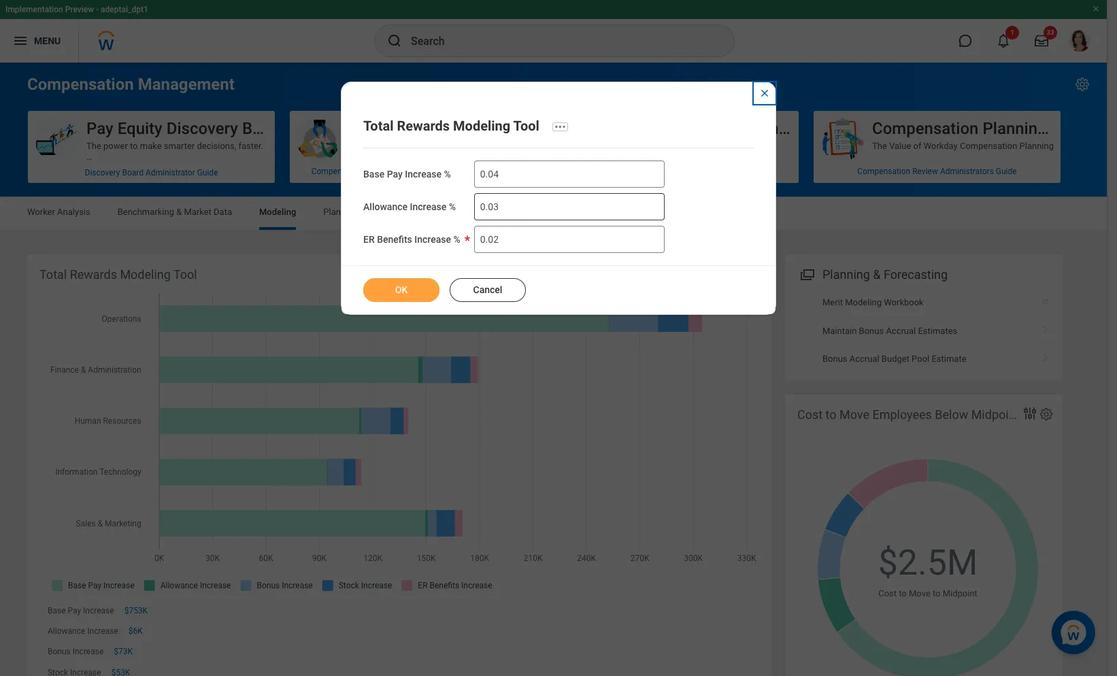 Task type: describe. For each thing, give the bounding box(es) containing it.
$2.5m button
[[879, 540, 981, 587]]

data,
[[132, 380, 151, 391]]

planning down the world.
[[640, 168, 671, 178]]

benchmarking inside tab list
[[118, 207, 174, 217]]

bonus accrual budget pool estimate
[[823, 354, 967, 364]]

cost inside $2.5m cost to move to midpoint
[[879, 589, 897, 599]]

changes
[[956, 228, 990, 238]]

increase down compensation survey management
[[405, 169, 442, 180]]

value
[[890, 141, 912, 151]]

base for base pay increase %
[[364, 169, 385, 180]]

0 horizontal spatial move
[[840, 408, 870, 422]]

and inside flexibility to manage changes and execute quickly
[[993, 228, 1007, 238]]

business benefits
[[349, 293, 419, 303]]

survey for compensation survey management
[[408, 141, 434, 151]]

allowance for allowance increase %
[[364, 201, 408, 212]]

% for base pay increase %
[[444, 169, 451, 180]]

analytics
[[134, 261, 169, 271]]

er
[[364, 234, 375, 245]]

0 horizontal spatial make
[[86, 174, 108, 184]]

total rewards modeling tool element
[[27, 255, 772, 677]]

list inside $2.5m main content
[[786, 289, 1063, 373]]

and right analyze
[[986, 293, 1001, 303]]

to inside flexibility to manage changes and execute quickly
[[912, 228, 920, 238]]

total rewards modeling tool dialog
[[341, 82, 777, 315]]

bonus accrual budget pool estimate link
[[786, 345, 1063, 373]]

for for model
[[198, 435, 209, 445]]

& up compensation survey management
[[458, 119, 469, 138]]

how
[[202, 163, 219, 173]]

compensation management
[[27, 75, 235, 94]]

service.
[[228, 435, 258, 445]]

pay equity discovery board
[[86, 119, 286, 138]]

security
[[138, 435, 169, 445]]

$73k
[[114, 648, 133, 657]]

business
[[349, 293, 384, 303]]

discovery board administrator guide
[[85, 168, 218, 178]]

-
[[96, 5, 99, 14]]

intelligent
[[99, 348, 138, 358]]

cycle
[[1052, 119, 1092, 138]]

planning up the "strategy"
[[983, 119, 1047, 138]]

an intelligent data core. we bring everything—financial and workforce transactions, third-party and legacy application data, budgets and plans, peer benchmarks, and more—into a single system.
[[86, 348, 264, 401]]

planning right 'workforce'
[[653, 369, 688, 380]]

do
[[221, 163, 231, 173]]

estimate
[[932, 354, 967, 364]]

and down data,
[[139, 391, 154, 401]]

workbook
[[884, 298, 924, 308]]

ability to plan & define strategy
[[873, 163, 996, 173]]

total rewards modeling tool inside $2.5m main content
[[39, 268, 197, 282]]

planning right the financial
[[648, 261, 683, 271]]

workday inside data—you have tons of it, but how do you make sense of it? workday makes it easy to get a complete picture of your finances, people, and operations so you can make more informed decisions.
[[86, 184, 121, 195]]

guide for pay equity discovery board
[[197, 168, 218, 178]]

system.
[[233, 391, 264, 401]]

can
[[159, 206, 173, 216]]

for for built
[[745, 141, 756, 151]]

compensation for compensation survey management
[[349, 141, 406, 151]]

0 vertical spatial discovery
[[167, 119, 238, 138]]

employees
[[873, 408, 933, 422]]

a inside enterprise planning software built for a changing world.
[[758, 141, 763, 151]]

bonus for increase
[[48, 648, 71, 657]]

allowance increase %
[[364, 201, 456, 212]]

everything—financial
[[123, 359, 204, 369]]

adaptive planning administrator guide
[[606, 168, 746, 178]]

allowance for allowance increase
[[48, 627, 85, 637]]

0 vertical spatial adaptive
[[678, 119, 743, 138]]

maintain
[[823, 326, 857, 336]]

maintain bonus accrual estimates link
[[786, 317, 1063, 345]]

transactions,
[[86, 369, 137, 380]]

use cases
[[349, 467, 390, 478]]

smarter
[[164, 141, 195, 151]]

respond
[[1003, 293, 1037, 303]]

consistent
[[94, 435, 136, 445]]

strategy
[[964, 163, 996, 173]]

close view security group image
[[760, 88, 771, 99]]

planning down cycle
[[1020, 141, 1054, 151]]

and inside data—you have tons of it, but how do you make sense of it? workday makes it easy to get a complete picture of your finances, people, and operations so you can make more informed decisions.
[[213, 195, 228, 206]]

changing
[[611, 152, 647, 162]]

data
[[140, 348, 157, 358]]

allowance increase
[[48, 627, 118, 637]]

preview
[[65, 5, 94, 14]]

total rewards modeling tool link
[[364, 118, 540, 134]]

estimates
[[919, 326, 958, 336]]

get
[[189, 184, 201, 195]]

your inside data—you have tons of it, but how do you make sense of it? workday makes it easy to get a complete picture of your finances, people, and operations so you can make more informed decisions.
[[126, 195, 143, 206]]

ok button
[[364, 278, 440, 302]]

benefits for business
[[387, 293, 419, 303]]

the power to make smarter decisions, faster.
[[86, 141, 263, 151]]

administrator for workday adaptive planning
[[673, 168, 723, 178]]

insight
[[914, 293, 941, 303]]

Allowance Increase % text field
[[474, 193, 665, 220]]

& up real
[[874, 268, 881, 282]]

0 vertical spatial pay
[[86, 119, 113, 138]]

worker
[[27, 207, 55, 217]]

1 horizontal spatial benchmarking & market data
[[349, 119, 562, 138]]

enterprise planning software built for a changing world.
[[611, 141, 763, 162]]

compensation survey management administrator guide link
[[290, 161, 537, 182]]

modeling inside dialog
[[453, 118, 511, 134]]

administrators
[[941, 167, 995, 176]]

0 vertical spatial you
[[233, 163, 247, 173]]

enterprise
[[611, 141, 651, 151]]

1 horizontal spatial administrator
[[443, 167, 493, 176]]

bring
[[101, 359, 121, 369]]

complete
[[211, 184, 247, 195]]

benefits for er
[[377, 234, 412, 245]]

cost to move employees below midpoint to midpoint
[[798, 408, 1085, 422]]

equity
[[118, 119, 163, 138]]

and up legacy
[[206, 359, 221, 369]]

we
[[86, 359, 99, 369]]

rewards inside total rewards modeling tool element
[[70, 268, 117, 282]]

flexibility to manage changes and execute quickly
[[873, 228, 1041, 249]]

tool inside total rewards modeling tool element
[[174, 268, 197, 282]]

2 vertical spatial make
[[175, 206, 197, 216]]

0 vertical spatial management
[[138, 75, 235, 94]]

define
[[937, 163, 962, 173]]

people,
[[183, 195, 211, 206]]

midpoint for cost
[[972, 408, 1020, 422]]

profile logan mcneil element
[[1061, 26, 1099, 56]]

answer
[[181, 261, 210, 271]]

of up operations at left top
[[116, 195, 124, 206]]

have
[[128, 163, 146, 173]]

$6k
[[129, 627, 143, 637]]

peer
[[230, 380, 247, 391]]

to inside data—you have tons of it, but how do you make sense of it? workday makes it easy to get a complete picture of your finances, people, and operations so you can make more informed decisions.
[[179, 184, 187, 195]]

discovery board administrator guide link
[[28, 163, 275, 183]]

plans,
[[205, 380, 228, 391]]

workday adaptive planning
[[611, 119, 811, 138]]

1 vertical spatial workday
[[924, 141, 958, 151]]

increase down compensation review
[[415, 234, 451, 245]]

third-
[[139, 369, 160, 380]]

ability
[[873, 163, 897, 173]]

cost to move employees below midpoint to midpoint element
[[786, 395, 1085, 677]]

compensation survey management
[[349, 141, 489, 151]]

increase up allowance increase at bottom left
[[83, 607, 114, 616]]

base pay increase
[[48, 607, 114, 616]]

benchmarks,
[[86, 391, 137, 401]]

core.
[[160, 348, 179, 358]]

base for base pay increase
[[48, 607, 66, 616]]

1 vertical spatial adaptive
[[606, 168, 637, 178]]

notifications large image
[[997, 34, 1011, 48]]

& right plan
[[929, 163, 934, 173]]

adeptai_dpt1
[[101, 5, 148, 14]]

of right value
[[914, 141, 922, 151]]

party
[[160, 369, 180, 380]]

1 horizontal spatial board
[[242, 119, 286, 138]]

increase down allowance increase at bottom left
[[73, 648, 104, 657]]



Task type: vqa. For each thing, say whether or not it's contained in the screenshot.


Task type: locate. For each thing, give the bounding box(es) containing it.
compensation review administrators guide link
[[814, 161, 1061, 182]]

total rewards modeling tool up compensation survey management
[[364, 118, 540, 134]]

1 horizontal spatial total
[[364, 118, 394, 134]]

operations
[[86, 206, 128, 216]]

compensation for compensation planning cycle
[[873, 119, 979, 138]]

pay inside total rewards modeling tool dialog
[[387, 169, 403, 180]]

benefits inside total rewards modeling tool dialog
[[377, 234, 412, 245]]

review
[[913, 167, 939, 176], [432, 207, 460, 217]]

1 the from the left
[[86, 141, 101, 151]]

compensation for compensation review administrators guide
[[858, 167, 911, 176]]

1 vertical spatial bonus
[[823, 354, 848, 364]]

data—you have tons of it, but how do you make sense of it? workday makes it easy to get a complete picture of your finances, people, and operations so you can make more informed decisions.
[[86, 163, 257, 227]]

data down "complete"
[[214, 207, 232, 217]]

% for er benefits increase %
[[454, 234, 461, 245]]

to
[[130, 141, 138, 151], [899, 163, 907, 173], [179, 184, 187, 195], [912, 228, 920, 238], [171, 261, 179, 271], [943, 293, 951, 303], [826, 408, 837, 422], [1023, 408, 1034, 422], [899, 589, 907, 599], [933, 589, 941, 599]]

0 horizontal spatial market
[[184, 207, 212, 217]]

forecasting
[[884, 268, 948, 282]]

2 vertical spatial management
[[393, 167, 441, 176]]

tab list containing worker analysis
[[14, 197, 1094, 230]]

0 vertical spatial a
[[758, 141, 763, 151]]

pay for base pay increase
[[68, 607, 81, 616]]

benefits inside $2.5m main content
[[387, 293, 419, 303]]

the value of workday compensation planning
[[873, 141, 1054, 151]]

0 horizontal spatial your
[[126, 195, 143, 206]]

budgets
[[154, 380, 185, 391]]

accrual down workbook
[[887, 326, 917, 336]]

rewards inside total rewards modeling tool dialog
[[397, 118, 450, 134]]

0 horizontal spatial tool
[[174, 268, 197, 282]]

compensation review
[[373, 207, 460, 217]]

1 vertical spatial market
[[184, 207, 212, 217]]

a inside an intelligent data core. we bring everything—financial and workforce transactions, third-party and legacy application data, budgets and plans, peer benchmarks, and more—into a single system.
[[200, 391, 205, 401]]

total rewards modeling tool
[[364, 118, 540, 134], [39, 268, 197, 282]]

compensation
[[27, 75, 134, 94], [873, 119, 979, 138], [349, 141, 406, 151], [961, 141, 1018, 151], [312, 167, 365, 176], [858, 167, 911, 176], [373, 207, 430, 217]]

benchmarking & market data inside tab list
[[118, 207, 232, 217]]

bonus down allowance increase at bottom left
[[48, 648, 71, 657]]

$2.5m main content
[[0, 63, 1108, 677]]

pay for base pay increase %
[[387, 169, 403, 180]]

modeling up compensation survey management
[[453, 118, 511, 134]]

0 horizontal spatial benchmarking
[[118, 207, 174, 217]]

configure this page image
[[1075, 76, 1091, 93]]

0 horizontal spatial survey
[[367, 167, 391, 176]]

1 horizontal spatial accrual
[[887, 326, 917, 336]]

tool right analytics
[[174, 268, 197, 282]]

& right can
[[176, 207, 182, 217]]

0 horizontal spatial discovery
[[85, 168, 120, 178]]

the for pay equity discovery board
[[86, 141, 101, 151]]

analyze
[[953, 293, 984, 303]]

1 chevron right image from the top
[[1038, 321, 1055, 335]]

1 vertical spatial survey
[[367, 167, 391, 176]]

benchmarking
[[349, 119, 454, 138], [118, 207, 174, 217]]

0 vertical spatial market
[[473, 119, 524, 138]]

compensation for compensation management
[[27, 75, 134, 94]]

2 vertical spatial a
[[200, 391, 205, 401]]

0 vertical spatial accrual
[[887, 326, 917, 336]]

2 vertical spatial %
[[454, 234, 461, 245]]

1 horizontal spatial base
[[364, 169, 385, 180]]

1 vertical spatial make
[[86, 174, 108, 184]]

1 horizontal spatial allowance
[[364, 201, 408, 212]]

0 horizontal spatial cost
[[798, 408, 823, 422]]

chevron right image
[[1038, 321, 1055, 335], [1038, 349, 1055, 363]]

$73k button
[[114, 647, 135, 658]]

a left "single"
[[200, 391, 205, 401]]

0 vertical spatial total
[[364, 118, 394, 134]]

1 vertical spatial base
[[48, 607, 66, 616]]

and down legacy
[[188, 380, 202, 391]]

1 horizontal spatial adaptive
[[678, 119, 743, 138]]

2 horizontal spatial bonus
[[860, 326, 884, 336]]

0 horizontal spatial administrator
[[146, 168, 195, 178]]

and left execute
[[993, 228, 1007, 238]]

but
[[187, 163, 200, 173]]

0 horizontal spatial total
[[39, 268, 67, 282]]

total inside total rewards modeling tool dialog
[[364, 118, 394, 134]]

software
[[689, 141, 723, 151]]

discovery up decisions,
[[167, 119, 238, 138]]

search image
[[387, 33, 403, 49]]

benchmarking up compensation survey management
[[349, 119, 454, 138]]

management for compensation survey management
[[437, 141, 489, 151]]

management up pay equity discovery board
[[138, 75, 235, 94]]

1 vertical spatial you
[[142, 206, 156, 216]]

0 horizontal spatial you
[[142, 206, 156, 216]]

merit modeling workbook link
[[786, 289, 1063, 317]]

you right so
[[142, 206, 156, 216]]

1 vertical spatial chevron right image
[[1038, 349, 1055, 363]]

0 horizontal spatial pay
[[68, 607, 81, 616]]

0 vertical spatial total rewards modeling tool
[[364, 118, 540, 134]]

guide for compensation planning cycle
[[997, 167, 1018, 176]]

modeling left answer
[[120, 268, 171, 282]]

legacy
[[199, 369, 224, 380]]

2 horizontal spatial workday
[[924, 141, 958, 151]]

management
[[138, 75, 235, 94], [437, 141, 489, 151], [393, 167, 441, 176]]

administrator for pay equity discovery board
[[146, 168, 195, 178]]

allowance up 'bonus increase'
[[48, 627, 85, 637]]

implementation preview -   adeptai_dpt1 banner
[[0, 0, 1108, 63]]

augmented analytics to answer your questions.
[[86, 261, 229, 282]]

board
[[242, 119, 286, 138], [122, 168, 144, 178]]

1 vertical spatial board
[[122, 168, 144, 178]]

your up so
[[126, 195, 143, 206]]

0 horizontal spatial adaptive
[[606, 168, 637, 178]]

2 chevron right image from the top
[[1038, 349, 1055, 363]]

$6k button
[[129, 627, 145, 637]]

0 vertical spatial benchmarking & market data
[[349, 119, 562, 138]]

2 the from the left
[[873, 141, 888, 151]]

0 vertical spatial board
[[242, 119, 286, 138]]

1 horizontal spatial for
[[745, 141, 756, 151]]

sales planning
[[611, 478, 669, 488]]

1 vertical spatial discovery
[[85, 168, 120, 178]]

0 vertical spatial %
[[444, 169, 451, 180]]

benchmarking down the 'finances,'
[[118, 207, 174, 217]]

cancel button
[[450, 278, 526, 302]]

easy
[[158, 184, 177, 195]]

data up base pay increase % text box
[[528, 119, 562, 138]]

management for compensation survey management administrator guide
[[393, 167, 441, 176]]

an
[[86, 348, 97, 358]]

pay right it
[[387, 169, 403, 180]]

financial planning
[[611, 261, 683, 271]]

a
[[86, 435, 92, 445]]

0 vertical spatial benchmarking
[[349, 119, 454, 138]]

1 vertical spatial benchmarking & market data
[[118, 207, 232, 217]]

2 vertical spatial pay
[[68, 607, 81, 616]]

1 vertical spatial accrual
[[850, 354, 880, 364]]

bonus down merit modeling workbook
[[860, 326, 884, 336]]

guide
[[495, 167, 516, 176], [997, 167, 1018, 176], [197, 168, 218, 178], [725, 168, 746, 178]]

discovery up picture
[[85, 168, 120, 178]]

guide for workday adaptive planning
[[725, 168, 746, 178]]

and down "complete"
[[213, 195, 228, 206]]

review for compensation review
[[432, 207, 460, 217]]

picture
[[86, 195, 114, 206]]

for left self-
[[198, 435, 209, 445]]

survey for compensation survey management administrator guide
[[367, 167, 391, 176]]

1 horizontal spatial data
[[528, 119, 562, 138]]

quickly
[[873, 239, 901, 249]]

list
[[786, 289, 1063, 373]]

er benefits increase %
[[364, 234, 461, 245]]

data—you
[[86, 163, 126, 173]]

benefits right er
[[377, 234, 412, 245]]

0 horizontal spatial data
[[214, 207, 232, 217]]

use
[[349, 467, 364, 478]]

management down compensation survey management
[[393, 167, 441, 176]]

administrator up easy on the left top of the page
[[146, 168, 195, 178]]

chevron right image inside maintain bonus accrual estimates link
[[1038, 321, 1055, 335]]

0 vertical spatial make
[[140, 141, 162, 151]]

close environment banner image
[[1093, 5, 1101, 13]]

base inside total rewards modeling tool element
[[48, 607, 66, 616]]

below
[[936, 408, 969, 422]]

1 vertical spatial review
[[432, 207, 460, 217]]

board up makes
[[122, 168, 144, 178]]

cases
[[366, 467, 390, 478]]

1 vertical spatial %
[[449, 201, 456, 212]]

for right built
[[745, 141, 756, 151]]

1 horizontal spatial benchmarking
[[349, 119, 454, 138]]

chevron right image for maintain bonus accrual estimates
[[1038, 321, 1055, 335]]

market
[[473, 119, 524, 138], [184, 207, 212, 217]]

the
[[86, 141, 101, 151], [873, 141, 888, 151]]

allowance up er
[[364, 201, 408, 212]]

chevron right image inside bonus accrual budget pool estimate link
[[1038, 349, 1055, 363]]

midpoint inside $2.5m cost to move to midpoint
[[943, 589, 978, 599]]

for inside enterprise planning software built for a changing world.
[[745, 141, 756, 151]]

benchmarking & market data down the 'finances,'
[[118, 207, 232, 217]]

flexibility
[[873, 228, 910, 238]]

pool
[[912, 354, 930, 364]]

modeling
[[453, 118, 511, 134], [259, 207, 296, 217], [120, 268, 171, 282], [846, 298, 882, 308]]

bonus increase
[[48, 648, 104, 657]]

% down compensation review
[[454, 234, 461, 245]]

it
[[151, 184, 156, 195]]

administrator down total rewards modeling tool link
[[443, 167, 493, 176]]

1 vertical spatial pay
[[387, 169, 403, 180]]

management down total rewards modeling tool link
[[437, 141, 489, 151]]

2 vertical spatial workday
[[86, 184, 121, 195]]

your inside augmented analytics to answer your questions.
[[212, 261, 229, 271]]

of left it,
[[168, 163, 176, 173]]

$753k
[[124, 607, 148, 616]]

1 horizontal spatial discovery
[[167, 119, 238, 138]]

0 vertical spatial cost
[[798, 408, 823, 422]]

inbox large image
[[1035, 34, 1049, 48]]

accrual left budget
[[850, 354, 880, 364]]

the left value
[[873, 141, 888, 151]]

increase up er benefits increase %
[[410, 201, 447, 212]]

base inside total rewards modeling tool dialog
[[364, 169, 385, 180]]

tab list inside $2.5m main content
[[14, 197, 1094, 230]]

make down "equity"
[[140, 141, 162, 151]]

data inside tab list
[[214, 207, 232, 217]]

1 horizontal spatial make
[[140, 141, 162, 151]]

you right the do
[[233, 163, 247, 173]]

0 vertical spatial your
[[126, 195, 143, 206]]

rewards up compensation survey management
[[397, 118, 450, 134]]

power
[[103, 141, 128, 151]]

benefits right business
[[387, 293, 419, 303]]

workday up picture
[[86, 184, 121, 195]]

adaptive down changing on the right top
[[606, 168, 637, 178]]

0 vertical spatial for
[[745, 141, 756, 151]]

a right built
[[758, 141, 763, 151]]

% up er benefits increase %
[[449, 201, 456, 212]]

your right answer
[[212, 261, 229, 271]]

menu group image
[[798, 265, 816, 283]]

make down people,
[[175, 206, 197, 216]]

move down "$2.5m"
[[910, 589, 931, 599]]

1 vertical spatial data
[[214, 207, 232, 217]]

total up it
[[364, 118, 394, 134]]

decisions,
[[197, 141, 236, 151]]

0 horizontal spatial base
[[48, 607, 66, 616]]

accrual
[[887, 326, 917, 336], [850, 354, 880, 364]]

0 vertical spatial benefits
[[377, 234, 412, 245]]

workforce
[[611, 369, 651, 380]]

1 horizontal spatial the
[[873, 141, 888, 151]]

decisions.
[[86, 217, 126, 227]]

increase up $73k
[[87, 627, 118, 637]]

so
[[131, 206, 140, 216]]

benefits
[[377, 234, 412, 245], [387, 293, 419, 303]]

base pay increase %
[[364, 169, 451, 180]]

make down data—you
[[86, 174, 108, 184]]

real time insight to analyze and respond
[[873, 293, 1037, 303]]

chevron right image for bonus accrual budget pool estimate
[[1038, 349, 1055, 363]]

benchmarking & market data up compensation survey management
[[349, 119, 562, 138]]

of left the it?
[[136, 174, 144, 184]]

midpoint for $2.5m
[[943, 589, 978, 599]]

1 horizontal spatial you
[[233, 163, 247, 173]]

compensation for compensation review
[[373, 207, 430, 217]]

bonus
[[860, 326, 884, 336], [823, 354, 848, 364], [48, 648, 71, 657]]

total
[[364, 118, 394, 134], [39, 268, 67, 282]]

1 horizontal spatial your
[[212, 261, 229, 271]]

is?
[[379, 163, 390, 173]]

planning
[[747, 119, 811, 138], [983, 119, 1047, 138], [1020, 141, 1054, 151], [640, 168, 671, 178], [648, 261, 683, 271], [823, 268, 871, 282], [653, 369, 688, 380], [634, 478, 669, 488]]

sales
[[611, 478, 632, 488]]

modeling right informed
[[259, 207, 296, 217]]

survey
[[408, 141, 434, 151], [367, 167, 391, 176]]

planning
[[653, 141, 686, 151]]

0 vertical spatial base
[[364, 169, 385, 180]]

0 vertical spatial workday
[[611, 119, 674, 138]]

administrator down enterprise planning software built for a changing world.
[[673, 168, 723, 178]]

ext link image
[[1042, 293, 1055, 306]]

allowance inside total rewards modeling tool element
[[48, 627, 85, 637]]

0 vertical spatial allowance
[[364, 201, 408, 212]]

pay up power
[[86, 119, 113, 138]]

workforce
[[223, 359, 263, 369]]

ER Benefits Increase % text field
[[474, 226, 665, 253]]

planning down close view security group icon at the right of page
[[747, 119, 811, 138]]

plan
[[909, 163, 927, 173]]

1 horizontal spatial survey
[[408, 141, 434, 151]]

adaptive up software
[[678, 119, 743, 138]]

0 horizontal spatial board
[[122, 168, 144, 178]]

1 vertical spatial rewards
[[70, 268, 117, 282]]

modeling right merit
[[846, 298, 882, 308]]

% down compensation survey management
[[444, 169, 451, 180]]

total rewards modeling tool inside dialog
[[364, 118, 540, 134]]

a inside data—you have tons of it, but how do you make sense of it? workday makes it easy to get a complete picture of your finances, people, and operations so you can make more informed decisions.
[[204, 184, 208, 195]]

tool inside total rewards modeling tool dialog
[[514, 118, 540, 134]]

1 horizontal spatial review
[[913, 167, 939, 176]]

modeling inside list
[[846, 298, 882, 308]]

allowance inside total rewards modeling tool dialog
[[364, 201, 408, 212]]

workday up ability to plan & define strategy
[[924, 141, 958, 151]]

total left 'questions.'
[[39, 268, 67, 282]]

0 horizontal spatial workday
[[86, 184, 121, 195]]

1 horizontal spatial rewards
[[397, 118, 450, 134]]

0 vertical spatial survey
[[408, 141, 434, 151]]

1 vertical spatial total
[[39, 268, 67, 282]]

1 horizontal spatial tool
[[514, 118, 540, 134]]

1 vertical spatial management
[[437, 141, 489, 151]]

1 horizontal spatial total rewards modeling tool
[[364, 118, 540, 134]]

1 vertical spatial move
[[910, 589, 931, 599]]

1 vertical spatial tool
[[174, 268, 197, 282]]

a consistent security model for self-service.
[[86, 435, 258, 445]]

time
[[892, 293, 912, 303]]

1 vertical spatial cost
[[879, 589, 897, 599]]

a right get
[[204, 184, 208, 195]]

review for compensation review administrators guide
[[913, 167, 939, 176]]

modeling inside tab list
[[259, 207, 296, 217]]

to inside augmented analytics to answer your questions.
[[171, 261, 179, 271]]

list containing merit modeling workbook
[[786, 289, 1063, 373]]

2 horizontal spatial administrator
[[673, 168, 723, 178]]

planning right sales at the bottom right
[[634, 478, 669, 488]]

bonus down maintain
[[823, 354, 848, 364]]

the for compensation planning cycle
[[873, 141, 888, 151]]

informed
[[222, 206, 257, 216]]

1 vertical spatial total rewards modeling tool
[[39, 268, 197, 282]]

faster.
[[239, 141, 263, 151]]

1 vertical spatial for
[[198, 435, 209, 445]]

compensation for compensation survey management administrator guide
[[312, 167, 365, 176]]

0 horizontal spatial the
[[86, 141, 101, 151]]

it?
[[146, 174, 155, 184]]

board up faster.
[[242, 119, 286, 138]]

0 horizontal spatial allowance
[[48, 627, 85, 637]]

and right party at left bottom
[[182, 369, 197, 380]]

Base Pay Increase % text field
[[474, 160, 665, 188]]

1 horizontal spatial bonus
[[823, 354, 848, 364]]

what
[[349, 163, 369, 173]]

1 vertical spatial benefits
[[387, 293, 419, 303]]

bonus inside total rewards modeling tool element
[[48, 648, 71, 657]]

tab list
[[14, 197, 1094, 230]]

questions.
[[86, 272, 127, 282]]

rewards down decisions. on the left
[[70, 268, 117, 282]]

1 horizontal spatial pay
[[86, 119, 113, 138]]

0 vertical spatial data
[[528, 119, 562, 138]]

make
[[140, 141, 162, 151], [86, 174, 108, 184], [175, 206, 197, 216]]

move left employees
[[840, 408, 870, 422]]

2 vertical spatial bonus
[[48, 648, 71, 657]]

pay inside total rewards modeling tool element
[[68, 607, 81, 616]]

the left power
[[86, 141, 101, 151]]

workday up enterprise
[[611, 119, 674, 138]]

implementation preview -   adeptai_dpt1
[[5, 5, 148, 14]]

tool up base pay increase % text box
[[514, 118, 540, 134]]

total rewards modeling tool down decisions. on the left
[[39, 268, 197, 282]]

0 horizontal spatial accrual
[[850, 354, 880, 364]]

financial
[[611, 261, 646, 271]]

0 vertical spatial move
[[840, 408, 870, 422]]

pay up allowance increase at bottom left
[[68, 607, 81, 616]]

rewards
[[397, 118, 450, 134], [70, 268, 117, 282]]

planning up merit
[[823, 268, 871, 282]]

0 horizontal spatial for
[[198, 435, 209, 445]]

bonus for accrual
[[823, 354, 848, 364]]

move inside $2.5m cost to move to midpoint
[[910, 589, 931, 599]]

total inside total rewards modeling tool element
[[39, 268, 67, 282]]



